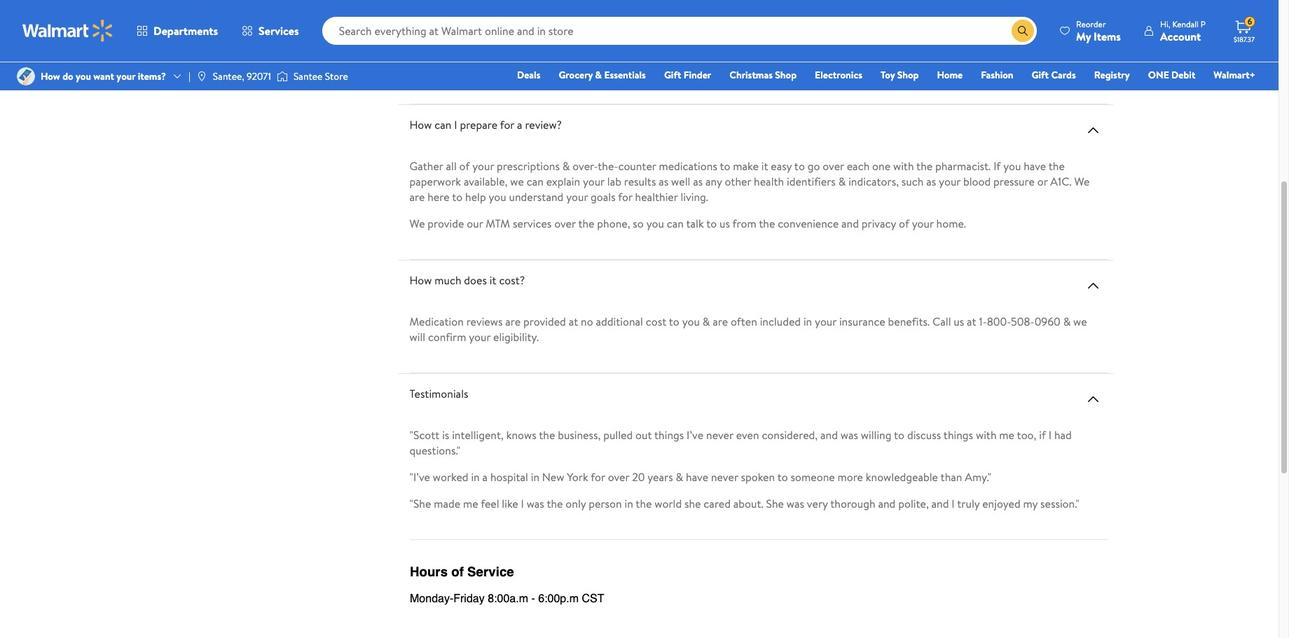 Task type: vqa. For each thing, say whether or not it's contained in the screenshot.
talk
yes



Task type: locate. For each thing, give the bounding box(es) containing it.
mtm right an
[[544, 77, 568, 92]]

at
[[569, 314, 578, 330], [967, 314, 976, 330]]

you right if
[[1003, 159, 1021, 174]]

reorder my items
[[1076, 18, 1121, 44]]

christmas shop link
[[723, 67, 803, 83]]

1 shop from the left
[[775, 68, 797, 82]]

 image right 92071
[[277, 69, 288, 83]]

the right knows
[[539, 428, 555, 443]]

services
[[259, 23, 299, 39]]

0 horizontal spatial shop
[[775, 68, 797, 82]]

me left 'feel' at left bottom
[[463, 496, 478, 512]]

we right available,
[[510, 174, 524, 189]]

"she
[[410, 496, 431, 512]]

over right the go
[[823, 159, 844, 174]]

for right york
[[591, 470, 605, 485]]

0 vertical spatial us
[[720, 216, 730, 231]]

0 vertical spatial a
[[517, 117, 522, 133]]

we inside medication reviews are provided at no additional cost to you & are often included in your insurance benefits. call us at 1-800-508-0960 & we will confirm your eligibility.
[[1073, 314, 1087, 330]]

the right or at right
[[1049, 159, 1065, 174]]

0 vertical spatial how
[[41, 69, 60, 83]]

0 vertical spatial it
[[761, 159, 768, 174]]

our
[[467, 216, 483, 231]]

 image right |
[[196, 71, 207, 82]]

for right prepare
[[500, 117, 514, 133]]

over right services
[[554, 216, 576, 231]]

Walmart Site-Wide search field
[[322, 17, 1037, 45]]

with inside gather all of your prescriptions & over-the-counter medications to make it easy to go over each one with the pharmacist. if you have the paperwork available, we can explain your lab results as well as any other health identifiers & indicators, such as your blood pressure or a1c. we are here to help you understand your goals for healthier living.
[[893, 159, 914, 174]]

you right so
[[646, 216, 664, 231]]

finder
[[684, 68, 711, 82]]

only
[[566, 496, 586, 512]]

well
[[671, 174, 690, 189]]

it left easy
[[761, 159, 768, 174]]

fashion
[[981, 68, 1013, 82]]

often
[[731, 314, 757, 330]]

never inside "scott is intelligent, knows the business, pulled out things i've never even considered, and was willing to discuss things with me too, if i had questions."
[[706, 428, 733, 443]]

to left the go
[[794, 159, 805, 174]]

as right such
[[926, 174, 936, 189]]

as left well
[[659, 174, 669, 189]]

does
[[464, 273, 487, 288]]

0 vertical spatial with
[[893, 159, 914, 174]]

1 vertical spatial for
[[618, 189, 632, 205]]

never up cared
[[711, 470, 738, 485]]

your right confirm on the left bottom of the page
[[469, 330, 491, 345]]

what is mtm?
[[410, 36, 477, 51]]

shop right toy
[[897, 68, 919, 82]]

in right person
[[625, 496, 633, 512]]

2 shop from the left
[[897, 68, 919, 82]]

pharmacist.
[[935, 159, 991, 174]]

for inside gather all of your prescriptions & over-the-counter medications to make it easy to go over each one with the pharmacist. if you have the paperwork available, we can explain your lab results as well as any other health identifiers & indicators, such as your blood pressure or a1c. we are here to help you understand your goals for healthier living.
[[618, 189, 632, 205]]

& right grocery
[[595, 68, 602, 82]]

in right included
[[804, 314, 812, 330]]

1 vertical spatial what
[[410, 77, 435, 92]]

to
[[720, 159, 730, 174], [794, 159, 805, 174], [452, 189, 463, 205], [706, 216, 717, 231], [669, 314, 679, 330], [894, 428, 905, 443], [777, 470, 788, 485]]

2 gift from the left
[[1032, 68, 1049, 82]]

and inside "scott is intelligent, knows the business, pulled out things i've never even considered, and was willing to discuss things with me too, if i had questions."
[[820, 428, 838, 443]]

it inside gather all of your prescriptions & over-the-counter medications to make it easy to go over each one with the pharmacist. if you have the paperwork available, we can explain your lab results as well as any other health identifiers & indicators, such as your blood pressure or a1c. we are here to help you understand your goals for healthier living.
[[761, 159, 768, 174]]

can left talk
[[667, 216, 684, 231]]

your left goals at the left
[[566, 189, 588, 205]]

1 vertical spatial with
[[976, 428, 997, 443]]

are left often
[[713, 314, 728, 330]]

2 horizontal spatial for
[[618, 189, 632, 205]]

2 horizontal spatial of
[[899, 216, 909, 231]]

as left any
[[693, 174, 703, 189]]

one debit link
[[1142, 67, 1202, 83]]

1 horizontal spatial as
[[693, 174, 703, 189]]

1 horizontal spatial mtm
[[544, 77, 568, 92]]

the left phone,
[[578, 216, 594, 231]]

what
[[410, 36, 435, 51], [410, 77, 435, 92]]

with left the too,
[[976, 428, 997, 443]]

eligibility.
[[493, 330, 539, 345]]

of right all
[[459, 159, 470, 174]]

understand
[[509, 189, 564, 205]]

how for how can i prepare for a review?
[[410, 117, 432, 133]]

to inside medication reviews are provided at no additional cost to you & are often included in your insurance benefits. call us at 1-800-508-0960 & we will confirm your eligibility.
[[669, 314, 679, 330]]

is inside "scott is intelligent, knows the business, pulled out things i've never even considered, and was willing to discuss things with me too, if i had questions."
[[442, 428, 449, 443]]

was right 'like'
[[527, 496, 544, 512]]

provided
[[523, 314, 566, 330]]

how left much
[[410, 273, 432, 288]]

the inside "scott is intelligent, knows the business, pulled out things i've never even considered, and was willing to discuss things with me too, if i had questions."
[[539, 428, 555, 443]]

1 vertical spatial is
[[442, 428, 449, 443]]

she
[[766, 496, 784, 512]]

identifiers
[[787, 174, 836, 189]]

i left prepare
[[454, 117, 457, 133]]

1 horizontal spatial with
[[976, 428, 997, 443]]

gift left finder
[[664, 68, 681, 82]]

the
[[456, 77, 472, 92], [916, 159, 933, 174], [1049, 159, 1065, 174], [578, 216, 594, 231], [759, 216, 775, 231], [539, 428, 555, 443], [547, 496, 563, 512], [636, 496, 652, 512]]

one debit
[[1148, 68, 1195, 82]]

0 horizontal spatial gift
[[664, 68, 681, 82]]

over left 20
[[608, 470, 629, 485]]

1 horizontal spatial we
[[1073, 314, 1087, 330]]

0 vertical spatial we
[[510, 174, 524, 189]]

2 vertical spatial can
[[667, 216, 684, 231]]

to right talk
[[706, 216, 717, 231]]

service?
[[571, 77, 610, 92]]

services
[[513, 216, 552, 231]]

me left the too,
[[999, 428, 1014, 443]]

shop right christmas
[[775, 68, 797, 82]]

can inside gather all of your prescriptions & over-the-counter medications to make it easy to go over each one with the pharmacist. if you have the paperwork available, we can explain your lab results as well as any other health identifiers & indicators, such as your blood pressure or a1c. we are here to help you understand your goals for healthier living.
[[527, 174, 544, 189]]

cared
[[704, 496, 731, 512]]

things right discuss
[[944, 428, 973, 443]]

0 horizontal spatial at
[[569, 314, 578, 330]]

 image for santee, 92071
[[196, 71, 207, 82]]

1 gift from the left
[[664, 68, 681, 82]]

1 horizontal spatial a
[[517, 117, 522, 133]]

is for "scott
[[442, 428, 449, 443]]

was left willing
[[841, 428, 858, 443]]

available,
[[464, 174, 508, 189]]

 image for santee store
[[277, 69, 288, 83]]

2 horizontal spatial  image
[[277, 69, 288, 83]]

things right out
[[654, 428, 684, 443]]

included
[[760, 314, 801, 330]]

we right "0960"
[[1073, 314, 1087, 330]]

what for what are the benefits of an mtm service?
[[410, 77, 435, 92]]

we inside gather all of your prescriptions & over-the-counter medications to make it easy to go over each one with the pharmacist. if you have the paperwork available, we can explain your lab results as well as any other health identifiers & indicators, such as your blood pressure or a1c. we are here to help you understand your goals for healthier living.
[[1074, 174, 1090, 189]]

i right if
[[1049, 428, 1052, 443]]

spoken
[[741, 470, 775, 485]]

 image left do
[[17, 67, 35, 85]]

toy shop
[[881, 68, 919, 82]]

gift inside "link"
[[1032, 68, 1049, 82]]

you right cost
[[682, 314, 700, 330]]

my
[[1076, 28, 1091, 44]]

walmart image
[[22, 20, 113, 42]]

santee,
[[213, 69, 244, 83]]

2 vertical spatial of
[[899, 216, 909, 231]]

& right "0960"
[[1063, 314, 1071, 330]]

never right i've
[[706, 428, 733, 443]]

gift finder link
[[658, 67, 718, 83]]

privacy
[[862, 216, 896, 231]]

0 horizontal spatial  image
[[17, 67, 35, 85]]

how can i prepare for a review?
[[410, 117, 562, 133]]

0 vertical spatial is
[[438, 36, 445, 51]]

walmart+
[[1214, 68, 1255, 82]]

how left do
[[41, 69, 60, 83]]

person
[[589, 496, 622, 512]]

2 at from the left
[[967, 314, 976, 330]]

me inside "scott is intelligent, knows the business, pulled out things i've never even considered, and was willing to discuss things with me too, if i had questions."
[[999, 428, 1014, 443]]

1 horizontal spatial we
[[1074, 174, 1090, 189]]

1 vertical spatial we
[[410, 216, 425, 231]]

store
[[325, 69, 348, 83]]

0 vertical spatial have
[[1024, 159, 1046, 174]]

2 vertical spatial for
[[591, 470, 605, 485]]

&
[[595, 68, 602, 82], [562, 159, 570, 174], [838, 174, 846, 189], [702, 314, 710, 330], [1063, 314, 1071, 330], [676, 470, 683, 485]]

1 horizontal spatial shop
[[897, 68, 919, 82]]

0 horizontal spatial a
[[482, 470, 488, 485]]

0 vertical spatial me
[[999, 428, 1014, 443]]

1 vertical spatial we
[[1073, 314, 1087, 330]]

deals
[[517, 68, 540, 82]]

us left from
[[720, 216, 730, 231]]

to right willing
[[894, 428, 905, 443]]

1 vertical spatial have
[[686, 470, 708, 485]]

to left the 'make'
[[720, 159, 730, 174]]

0 vertical spatial never
[[706, 428, 733, 443]]

2 vertical spatial how
[[410, 273, 432, 288]]

2 vertical spatial over
[[608, 470, 629, 485]]

christmas shop
[[730, 68, 797, 82]]

92071
[[247, 69, 271, 83]]

over
[[823, 159, 844, 174], [554, 216, 576, 231], [608, 470, 629, 485]]

amy."
[[965, 470, 991, 485]]

much
[[435, 273, 461, 288]]

to right cost
[[669, 314, 679, 330]]

with right one
[[893, 159, 914, 174]]

had
[[1054, 428, 1072, 443]]

at left 1-
[[967, 314, 976, 330]]

each
[[847, 159, 870, 174]]

was right she
[[787, 496, 804, 512]]

a left review?
[[517, 117, 522, 133]]

0 vertical spatial of
[[517, 77, 527, 92]]

1 horizontal spatial can
[[527, 174, 544, 189]]

& left often
[[702, 314, 710, 330]]

reviews
[[466, 314, 503, 330]]

in inside medication reviews are provided at no additional cost to you & are often included in your insurance benefits. call us at 1-800-508-0960 & we will confirm your eligibility.
[[804, 314, 812, 330]]

1 vertical spatial of
[[459, 159, 470, 174]]

 image
[[17, 67, 35, 85], [277, 69, 288, 83], [196, 71, 207, 82]]

are
[[438, 77, 453, 92], [410, 189, 425, 205], [505, 314, 521, 330], [713, 314, 728, 330]]

have left a1c.
[[1024, 159, 1046, 174]]

2 things from the left
[[944, 428, 973, 443]]

knowledgeable
[[866, 470, 938, 485]]

p
[[1201, 18, 1206, 30]]

1 horizontal spatial things
[[944, 428, 973, 443]]

in right the worked
[[471, 470, 480, 485]]

1 vertical spatial it
[[490, 273, 496, 288]]

1 horizontal spatial us
[[954, 314, 964, 330]]

no
[[581, 314, 593, 330]]

at left no at the left of page
[[569, 314, 578, 330]]

3 as from the left
[[926, 174, 936, 189]]

0 horizontal spatial have
[[686, 470, 708, 485]]

cost
[[646, 314, 666, 330]]

1 horizontal spatial have
[[1024, 159, 1046, 174]]

1 vertical spatial me
[[463, 496, 478, 512]]

what down faq
[[410, 36, 435, 51]]

if
[[994, 159, 1001, 174]]

1 at from the left
[[569, 314, 578, 330]]

1 vertical spatial never
[[711, 470, 738, 485]]

cards
[[1051, 68, 1076, 82]]

is for what
[[438, 36, 445, 51]]

such
[[902, 174, 924, 189]]

mtm right our
[[486, 216, 510, 231]]

1 vertical spatial a
[[482, 470, 488, 485]]

a1c.
[[1050, 174, 1072, 189]]

of left an
[[517, 77, 527, 92]]

of right privacy
[[899, 216, 909, 231]]

with inside "scott is intelligent, knows the business, pulled out things i've never even considered, and was willing to discuss things with me too, if i had questions."
[[976, 428, 997, 443]]

1 horizontal spatial gift
[[1032, 68, 1049, 82]]

we left provide
[[410, 216, 425, 231]]

1 horizontal spatial at
[[967, 314, 976, 330]]

1 vertical spatial can
[[527, 174, 544, 189]]

is right "scott
[[442, 428, 449, 443]]

with
[[893, 159, 914, 174], [976, 428, 997, 443]]

is left mtm?
[[438, 36, 445, 51]]

the left only
[[547, 496, 563, 512]]

fashion link
[[975, 67, 1020, 83]]

i right 'like'
[[521, 496, 524, 512]]

0 horizontal spatial us
[[720, 216, 730, 231]]

electronics
[[815, 68, 862, 82]]

over-
[[573, 159, 598, 174]]

your left lab
[[583, 174, 605, 189]]

deals link
[[511, 67, 547, 83]]

home.
[[936, 216, 966, 231]]

1 horizontal spatial was
[[787, 496, 804, 512]]

the left 'pharmacist.'
[[916, 159, 933, 174]]

& right years
[[676, 470, 683, 485]]

counter
[[618, 159, 656, 174]]

never
[[706, 428, 733, 443], [711, 470, 738, 485]]

other
[[725, 174, 751, 189]]

we inside gather all of your prescriptions & over-the-counter medications to make it easy to go over each one with the pharmacist. if you have the paperwork available, we can explain your lab results as well as any other health identifiers & indicators, such as your blood pressure or a1c. we are here to help you understand your goals for healthier living.
[[510, 174, 524, 189]]

2 what from the top
[[410, 77, 435, 92]]

1 vertical spatial over
[[554, 216, 576, 231]]

0 horizontal spatial was
[[527, 496, 544, 512]]

it right does
[[490, 273, 496, 288]]

we right a1c.
[[1074, 174, 1090, 189]]

0 horizontal spatial with
[[893, 159, 914, 174]]

0 horizontal spatial for
[[500, 117, 514, 133]]

2 horizontal spatial was
[[841, 428, 858, 443]]

than
[[941, 470, 962, 485]]

2 horizontal spatial can
[[667, 216, 684, 231]]

1 horizontal spatial me
[[999, 428, 1014, 443]]

departments
[[153, 23, 218, 39]]

shop for toy shop
[[897, 68, 919, 82]]

1 horizontal spatial it
[[761, 159, 768, 174]]

2 horizontal spatial as
[[926, 174, 936, 189]]

0 horizontal spatial can
[[435, 117, 451, 133]]

can left prepare
[[435, 117, 451, 133]]

about.
[[733, 496, 763, 512]]

0 vertical spatial we
[[1074, 174, 1090, 189]]

0 horizontal spatial we
[[510, 174, 524, 189]]

or
[[1037, 174, 1048, 189]]

2 horizontal spatial over
[[823, 159, 844, 174]]

gift for gift cards
[[1032, 68, 1049, 82]]

for right goals at the left
[[618, 189, 632, 205]]

0 horizontal spatial of
[[459, 159, 470, 174]]

to left help
[[452, 189, 463, 205]]

how
[[41, 69, 60, 83], [410, 117, 432, 133], [410, 273, 432, 288]]

1 what from the top
[[410, 36, 435, 51]]

0 vertical spatial over
[[823, 159, 844, 174]]

your left insurance
[[815, 314, 837, 330]]

0 horizontal spatial as
[[659, 174, 669, 189]]

gift cards link
[[1025, 67, 1082, 83]]

0 vertical spatial what
[[410, 36, 435, 51]]

1 vertical spatial how
[[410, 117, 432, 133]]

1 horizontal spatial  image
[[196, 71, 207, 82]]

what down what is mtm? in the top of the page
[[410, 77, 435, 92]]

and right considered,
[[820, 428, 838, 443]]

we
[[510, 174, 524, 189], [1073, 314, 1087, 330]]

have up the she
[[686, 470, 708, 485]]

discuss
[[907, 428, 941, 443]]

how much does it cost?
[[410, 273, 525, 288]]

it
[[761, 159, 768, 174], [490, 273, 496, 288]]

was
[[841, 428, 858, 443], [527, 496, 544, 512], [787, 496, 804, 512]]

to right spoken
[[777, 470, 788, 485]]

willing
[[861, 428, 891, 443]]

0 horizontal spatial things
[[654, 428, 684, 443]]

health
[[754, 174, 784, 189]]

provide
[[428, 216, 464, 231]]

1 vertical spatial us
[[954, 314, 964, 330]]

how for how do you want your items?
[[41, 69, 60, 83]]

0 horizontal spatial mtm
[[486, 216, 510, 231]]



Task type: describe. For each thing, give the bounding box(es) containing it.
the left benefits
[[456, 77, 472, 92]]

1 as from the left
[[659, 174, 669, 189]]

pressure
[[993, 174, 1035, 189]]

you inside medication reviews are provided at no additional cost to you & are often included in your insurance benefits. call us at 1-800-508-0960 & we will confirm your eligibility.
[[682, 314, 700, 330]]

and left polite,
[[878, 496, 896, 512]]

2 as from the left
[[693, 174, 703, 189]]

goals
[[591, 189, 616, 205]]

over inside gather all of your prescriptions & over-the-counter medications to make it easy to go over each one with the pharmacist. if you have the paperwork available, we can explain your lab results as well as any other health identifiers & indicators, such as your blood pressure or a1c. we are here to help you understand your goals for healthier living.
[[823, 159, 844, 174]]

0 vertical spatial can
[[435, 117, 451, 133]]

your left blood
[[939, 174, 961, 189]]

made
[[434, 496, 460, 512]]

benefits
[[474, 77, 514, 92]]

search icon image
[[1017, 25, 1029, 36]]

are right reviews in the left of the page
[[505, 314, 521, 330]]

registry link
[[1088, 67, 1136, 83]]

from
[[733, 216, 756, 231]]

insurance
[[839, 314, 885, 330]]

easy
[[771, 159, 792, 174]]

your up help
[[472, 159, 494, 174]]

here
[[428, 189, 449, 205]]

york
[[567, 470, 588, 485]]

santee store
[[293, 69, 348, 83]]

was inside "scott is intelligent, knows the business, pulled out things i've never even considered, and was willing to discuss things with me too, if i had questions."
[[841, 428, 858, 443]]

hi, kendall p account
[[1160, 18, 1206, 44]]

shop for christmas shop
[[775, 68, 797, 82]]

with for the
[[893, 159, 914, 174]]

"scott
[[410, 428, 440, 443]]

1-
[[979, 314, 987, 330]]

0 horizontal spatial over
[[554, 216, 576, 231]]

how for how much does it cost?
[[410, 273, 432, 288]]

benefits.
[[888, 314, 930, 330]]

go
[[808, 159, 820, 174]]

she
[[684, 496, 701, 512]]

home link
[[931, 67, 969, 83]]

your left home.
[[912, 216, 934, 231]]

& left "each"
[[838, 174, 846, 189]]

us inside medication reviews are provided at no additional cost to you & are often included in your insurance benefits. call us at 1-800-508-0960 & we will confirm your eligibility.
[[954, 314, 964, 330]]

even
[[736, 428, 759, 443]]

the-
[[598, 159, 618, 174]]

very
[[807, 496, 828, 512]]

are down what is mtm? in the top of the page
[[438, 77, 453, 92]]

the left world
[[636, 496, 652, 512]]

out
[[635, 428, 652, 443]]

worked
[[433, 470, 468, 485]]

testimonials image
[[1085, 391, 1102, 408]]

$187.37
[[1234, 34, 1255, 44]]

mtm?
[[448, 36, 477, 51]]

and left privacy
[[841, 216, 859, 231]]

1 things from the left
[[654, 428, 684, 443]]

6 $187.37
[[1234, 16, 1255, 44]]

with for me
[[976, 428, 997, 443]]

you right do
[[76, 69, 91, 83]]

help
[[465, 189, 486, 205]]

world
[[655, 496, 682, 512]]

what are the benefits of an mtm service? image
[[1085, 76, 1102, 93]]

and right polite,
[[932, 496, 949, 512]]

talk
[[686, 216, 704, 231]]

enjoyed
[[982, 496, 1021, 512]]

you right help
[[489, 189, 506, 205]]

1 horizontal spatial of
[[517, 77, 527, 92]]

results
[[624, 174, 656, 189]]

session."
[[1040, 496, 1080, 512]]

all
[[446, 159, 457, 174]]

essentials
[[604, 68, 646, 82]]

convenience
[[778, 216, 839, 231]]

of inside gather all of your prescriptions & over-the-counter medications to make it easy to go over each one with the pharmacist. if you have the paperwork available, we can explain your lab results as well as any other health identifiers & indicators, such as your blood pressure or a1c. we are here to help you understand your goals for healthier living.
[[459, 159, 470, 174]]

indicators,
[[849, 174, 899, 189]]

i left the truly
[[952, 496, 955, 512]]

in left new
[[531, 470, 539, 485]]

lab
[[607, 174, 621, 189]]

additional
[[596, 314, 643, 330]]

"i've
[[410, 470, 430, 485]]

how can i prepare for a review? image
[[1085, 122, 1102, 139]]

0960
[[1035, 314, 1061, 330]]

what for what is mtm?
[[410, 36, 435, 51]]

how do you want your items?
[[41, 69, 166, 83]]

confirm
[[428, 330, 466, 345]]

grocery & essentials
[[559, 68, 646, 82]]

gift for gift finder
[[664, 68, 681, 82]]

knows
[[506, 428, 536, 443]]

how much does it cost? image
[[1085, 278, 1102, 294]]

considered,
[[762, 428, 818, 443]]

one
[[1148, 68, 1169, 82]]

"i've worked in a hospital in new york for over 20 years & have never spoken to someone more knowledgeable than amy."
[[410, 470, 991, 485]]

any
[[706, 174, 722, 189]]

1 horizontal spatial for
[[591, 470, 605, 485]]

0 horizontal spatial it
[[490, 273, 496, 288]]

i inside "scott is intelligent, knows the business, pulled out things i've never even considered, and was willing to discuss things with me too, if i had questions."
[[1049, 428, 1052, 443]]

are inside gather all of your prescriptions & over-the-counter medications to make it easy to go over each one with the pharmacist. if you have the paperwork available, we can explain your lab results as well as any other health identifiers & indicators, such as your blood pressure or a1c. we are here to help you understand your goals for healthier living.
[[410, 189, 425, 205]]

have inside gather all of your prescriptions & over-the-counter medications to make it easy to go over each one with the pharmacist. if you have the paperwork available, we can explain your lab results as well as any other health identifiers & indicators, such as your blood pressure or a1c. we are here to help you understand your goals for healthier living.
[[1024, 159, 1046, 174]]

paperwork
[[410, 174, 461, 189]]

800-
[[987, 314, 1011, 330]]

& left over- on the left top
[[562, 159, 570, 174]]

services button
[[230, 14, 311, 48]]

20
[[632, 470, 645, 485]]

gift cards
[[1032, 68, 1076, 82]]

"she made me feel like i was the only person in the world she cared about. she was very thorough and polite, and i truly enjoyed my session."
[[410, 496, 1080, 512]]

so
[[633, 216, 644, 231]]

0 horizontal spatial we
[[410, 216, 425, 231]]

hospital
[[490, 470, 528, 485]]

1 vertical spatial mtm
[[486, 216, 510, 231]]

electronics link
[[809, 67, 869, 83]]

intelligent,
[[452, 428, 504, 443]]

the right from
[[759, 216, 775, 231]]

0 horizontal spatial me
[[463, 496, 478, 512]]

santee, 92071
[[213, 69, 271, 83]]

thorough
[[830, 496, 875, 512]]

toy shop link
[[874, 67, 925, 83]]

0 vertical spatial mtm
[[544, 77, 568, 92]]

gather all of your prescriptions & over-the-counter medications to make it easy to go over each one with the pharmacist. if you have the paperwork available, we can explain your lab results as well as any other health identifiers & indicators, such as your blood pressure or a1c. we are here to help you understand your goals for healthier living.
[[410, 159, 1090, 205]]

1 horizontal spatial over
[[608, 470, 629, 485]]

0 vertical spatial for
[[500, 117, 514, 133]]

someone
[[791, 470, 835, 485]]

want
[[93, 69, 114, 83]]

do
[[62, 69, 73, 83]]

your right want
[[117, 69, 135, 83]]

call
[[932, 314, 951, 330]]

review?
[[525, 117, 562, 133]]

polite,
[[898, 496, 929, 512]]

grocery & essentials link
[[552, 67, 652, 83]]

account
[[1160, 28, 1201, 44]]

feel
[[481, 496, 499, 512]]

departments button
[[125, 14, 230, 48]]

 image for how do you want your items?
[[17, 67, 35, 85]]

make
[[733, 159, 759, 174]]

we provide our mtm services over the phone, so you can talk to us from the convenience and privacy of your home.
[[410, 216, 966, 231]]

Search search field
[[322, 17, 1037, 45]]

to inside "scott is intelligent, knows the business, pulled out things i've never even considered, and was willing to discuss things with me too, if i had questions."
[[894, 428, 905, 443]]

explain
[[546, 174, 580, 189]]

too,
[[1017, 428, 1036, 443]]



